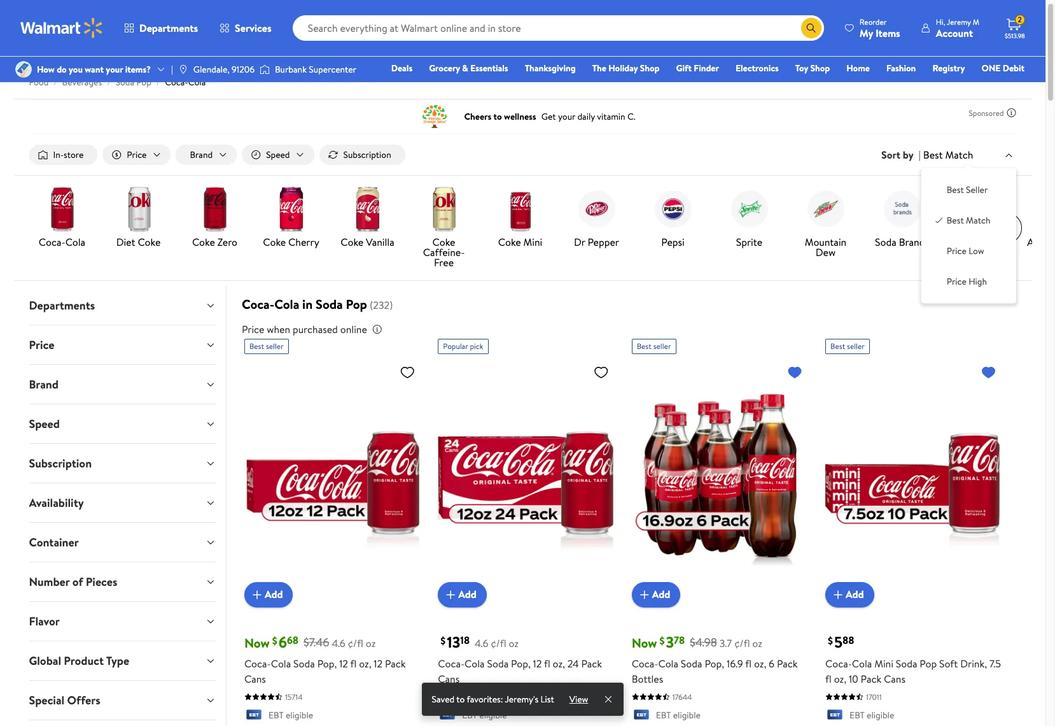 Task type: locate. For each thing, give the bounding box(es) containing it.
0 horizontal spatial ¢/fl
[[348, 636, 364, 650]]

oz right $7.46
[[366, 636, 376, 650]]

10
[[850, 672, 859, 686]]

oz inside now $ 6 68 $7.46 4.6 ¢/fl oz coca-cola soda pop, 12 fl oz, 12 pack cans
[[366, 636, 376, 650]]

price button up the diet coke image
[[103, 145, 171, 165]]

$ left "3"
[[660, 634, 665, 648]]

2 horizontal spatial 12
[[533, 656, 542, 670]]

oz right 3.7
[[753, 636, 763, 650]]

coke left vanilla at top
[[341, 235, 364, 249]]

2 oz from the left
[[509, 636, 519, 650]]

add button up 18
[[438, 582, 487, 607]]

coke vanilla
[[341, 235, 395, 249]]

coke right the diet
[[138, 235, 161, 249]]

brand button up "coke zero" image
[[176, 145, 237, 165]]

best
[[924, 148, 944, 162], [948, 184, 965, 196], [948, 214, 965, 227], [250, 341, 264, 352], [637, 341, 652, 352], [831, 341, 846, 352]]

best seller
[[250, 341, 284, 352], [637, 341, 672, 352], [831, 341, 865, 352]]

| right by
[[919, 148, 921, 162]]

3 seller from the left
[[848, 341, 865, 352]]

ebt eligible down 17011
[[850, 709, 895, 721]]

0 vertical spatial |
[[171, 63, 173, 76]]

0 horizontal spatial 4.6
[[332, 636, 346, 650]]

 image left glendale,
[[178, 64, 188, 75]]

$ left 68
[[272, 634, 277, 648]]

mini inside the coke mini link
[[524, 235, 543, 249]]

pop, left 16.9
[[705, 656, 725, 670]]

4.6 right $7.46
[[332, 636, 346, 650]]

pepper
[[588, 235, 620, 249]]

in-
[[53, 148, 64, 161]]

container tab
[[19, 523, 226, 562]]

option group containing best seller
[[932, 178, 1007, 293]]

$ left 13
[[441, 634, 446, 648]]

cola inside now $ 3 78 $4.98 3.7 ¢/fl oz coca-cola soda pop, 16.9 fl oz, 6 pack bottles
[[659, 656, 679, 670]]

sprite image
[[727, 186, 773, 232]]

1 horizontal spatial 12
[[374, 656, 383, 670]]

1 $ from the left
[[272, 634, 277, 648]]

cola inside coca-cola mini soda pop soft drink, 7.5 fl oz, 10 pack cans
[[853, 656, 873, 670]]

2 seller from the left
[[654, 341, 672, 352]]

1 best seller from the left
[[250, 341, 284, 352]]

/ down 'do'
[[54, 76, 57, 89]]

all sod link
[[1023, 186, 1056, 250]]

13
[[447, 631, 461, 653]]

1 horizontal spatial speed button
[[242, 145, 314, 165]]

container button
[[19, 523, 226, 562]]

18
[[461, 633, 470, 647]]

sprite
[[737, 235, 763, 249]]

global product type tab
[[19, 641, 226, 680]]

3 cans from the left
[[885, 672, 906, 686]]

mini up 17011
[[875, 656, 894, 670]]

0 vertical spatial coca-cola link
[[165, 76, 206, 89]]

0 vertical spatial brand
[[190, 148, 213, 161]]

 image left how
[[15, 61, 32, 78]]

tab
[[19, 720, 226, 726]]

soda inside now $ 3 78 $4.98 3.7 ¢/fl oz coca-cola soda pop, 16.9 fl oz, 6 pack bottles
[[681, 656, 703, 670]]

15714
[[285, 691, 303, 702]]

0 horizontal spatial 12
[[340, 656, 348, 670]]

soda left brands
[[876, 235, 897, 249]]

price inside 'sort and filter section' element
[[127, 148, 147, 161]]

flavor
[[29, 613, 60, 629]]

6 right 16.9
[[769, 656, 775, 670]]

5 coke from the left
[[433, 235, 456, 249]]

0 vertical spatial departments button
[[113, 13, 209, 43]]

1 eligible from the left
[[286, 709, 313, 721]]

brand
[[190, 148, 213, 161], [29, 376, 59, 392]]

one debit link
[[977, 61, 1031, 75]]

pop, down $7.46
[[318, 656, 337, 670]]

price button up brand tab
[[19, 326, 226, 364]]

2 add from the left
[[459, 588, 477, 602]]

Search search field
[[293, 15, 825, 41]]

2 12 from the left
[[374, 656, 383, 670]]

price tab
[[19, 326, 226, 364]]

coke
[[138, 235, 161, 249], [192, 235, 215, 249], [263, 235, 286, 249], [341, 235, 364, 249], [433, 235, 456, 249], [499, 235, 521, 249]]

high
[[969, 275, 988, 288]]

1 vertical spatial mini
[[875, 656, 894, 670]]

eligible down 17011
[[867, 709, 895, 721]]

2 pop, from the left
[[511, 656, 531, 670]]

0 horizontal spatial seller
[[266, 341, 284, 352]]

1 ebt eligible from the left
[[269, 709, 313, 721]]

supercenter
[[309, 63, 357, 76]]

brand inside 'sort and filter section' element
[[190, 148, 213, 161]]

subscription tab
[[19, 444, 226, 483]]

coke left zero
[[192, 235, 215, 249]]

match up best seller
[[946, 148, 974, 162]]

soda brands
[[876, 235, 930, 249]]

now for 6
[[244, 634, 270, 651]]

coke cherry image
[[268, 186, 314, 232]]

0 horizontal spatial subscription
[[29, 455, 92, 471]]

shop right the holiday
[[641, 62, 660, 75]]

best seller for 6
[[250, 341, 284, 352]]

pop, inside now $ 3 78 $4.98 3.7 ¢/fl oz coca-cola soda pop, 16.9 fl oz, 6 pack bottles
[[705, 656, 725, 670]]

pop inside coca-cola mini soda pop soft drink, 7.5 fl oz, 10 pack cans
[[921, 656, 938, 670]]

Walmart Site-Wide search field
[[293, 15, 825, 41]]

subscription inside dropdown button
[[29, 455, 92, 471]]

soda brands link
[[870, 186, 936, 250]]

fl inside $ 13 18 4.6 ¢/fl oz coca-cola soda pop, 12 fl oz, 24 pack cans
[[544, 656, 551, 670]]

pop left soft
[[921, 656, 938, 670]]

add button up "3"
[[632, 582, 681, 607]]

1 horizontal spatial /
[[107, 76, 110, 89]]

add to cart image
[[250, 587, 265, 602], [443, 587, 459, 602], [831, 587, 846, 602]]

food link
[[29, 76, 49, 89]]

1 vertical spatial pop
[[346, 296, 367, 313]]

soda down $7.46
[[294, 656, 315, 670]]

glendale,
[[194, 63, 230, 76]]

price for price when purchased online
[[242, 322, 265, 336]]

coca-cola link down glendale,
[[165, 76, 206, 89]]

2 horizontal spatial add to cart image
[[831, 587, 846, 602]]

number of pieces tab
[[19, 562, 226, 601]]

3 add from the left
[[653, 588, 671, 602]]

deals
[[392, 62, 413, 75]]

$ left 5
[[829, 634, 834, 648]]

0 vertical spatial speed button
[[242, 145, 314, 165]]

1 horizontal spatial now
[[632, 634, 658, 651]]

glendale, 91206
[[194, 63, 255, 76]]

speed inside tab
[[29, 416, 60, 432]]

0 vertical spatial match
[[946, 148, 974, 162]]

flavor button
[[19, 602, 226, 641]]

0 horizontal spatial speed button
[[19, 404, 226, 443]]

registry link
[[928, 61, 971, 75]]

6 coke from the left
[[499, 235, 521, 249]]

eligible down '17644'
[[674, 709, 701, 721]]

0 horizontal spatial add to cart image
[[250, 587, 265, 602]]

3 12 from the left
[[533, 656, 542, 670]]

3 coke from the left
[[263, 235, 286, 249]]

3 ¢/fl from the left
[[735, 636, 751, 650]]

1 shop from the left
[[641, 62, 660, 75]]

0 vertical spatial subscription
[[344, 148, 391, 161]]

1 add to cart image from the left
[[250, 587, 265, 602]]

price button
[[103, 145, 171, 165], [19, 326, 226, 364]]

eligible for 18
[[480, 709, 507, 721]]

1 ¢/fl from the left
[[348, 636, 364, 650]]

jeremy
[[948, 16, 972, 27]]

toy shop link
[[790, 61, 836, 75]]

1 horizontal spatial departments
[[139, 21, 198, 35]]

1 cans from the left
[[244, 672, 266, 686]]

2 now from the left
[[632, 634, 658, 651]]

3 ebt from the left
[[656, 709, 672, 721]]

seller for 3
[[654, 341, 672, 352]]

subscription up coke vanilla image
[[344, 148, 391, 161]]

cola inside now $ 6 68 $7.46 4.6 ¢/fl oz coca-cola soda pop, 12 fl oz, 12 pack cans
[[271, 656, 291, 670]]

soda up 16391
[[487, 656, 509, 670]]

coke left cherry
[[263, 235, 286, 249]]

2 horizontal spatial cans
[[885, 672, 906, 686]]

coke up free at the left top
[[433, 235, 456, 249]]

soda down $4.98
[[681, 656, 703, 670]]

2 add to cart image from the left
[[443, 587, 459, 602]]

cola down 18
[[465, 656, 485, 670]]

reorder my items
[[860, 16, 901, 40]]

coca-cola soda pop, 16.9 fl oz, 6 pack bottles image
[[632, 359, 808, 597]]

2 cans from the left
[[438, 672, 460, 686]]

1 horizontal spatial cans
[[438, 672, 460, 686]]

1 seller from the left
[[266, 341, 284, 352]]

6 left $7.46
[[279, 631, 287, 653]]

fl inside coca-cola mini soda pop soft drink, 7.5 fl oz, 10 pack cans
[[826, 672, 832, 686]]

brand button
[[176, 145, 237, 165], [19, 365, 226, 404]]

departments inside tab
[[29, 297, 95, 313]]

ebt eligible down '17644'
[[656, 709, 701, 721]]

1 pop, from the left
[[318, 656, 337, 670]]

soda flavors image
[[956, 186, 1002, 232]]

special offers
[[29, 692, 100, 708]]

2 add button from the left
[[438, 582, 487, 607]]

now for 3
[[632, 634, 658, 651]]

pepsi image
[[651, 186, 696, 232]]

1 vertical spatial 6
[[769, 656, 775, 670]]

2 ebt eligible from the left
[[463, 709, 507, 721]]

cola down 68
[[271, 656, 291, 670]]

subscription
[[344, 148, 391, 161], [29, 455, 92, 471]]

2 eligible from the left
[[480, 709, 507, 721]]

coke inside coke caffeine- free
[[433, 235, 456, 249]]

2 ¢/fl from the left
[[491, 636, 507, 650]]

2 horizontal spatial /
[[157, 76, 160, 89]]

speed button up subscription 'tab'
[[19, 404, 226, 443]]

oz inside now $ 3 78 $4.98 3.7 ¢/fl oz coca-cola soda pop, 16.9 fl oz, 6 pack bottles
[[753, 636, 763, 650]]

1 horizontal spatial ¢/fl
[[491, 636, 507, 650]]

cola left in
[[275, 296, 300, 313]]

3 best seller from the left
[[831, 341, 865, 352]]

6
[[279, 631, 287, 653], [769, 656, 775, 670]]

0 horizontal spatial  image
[[15, 61, 32, 78]]

7.5
[[990, 656, 1002, 670]]

1 horizontal spatial pop
[[346, 296, 367, 313]]

registry
[[933, 62, 966, 75]]

¢/fl inside now $ 6 68 $7.46 4.6 ¢/fl oz coca-cola soda pop, 12 fl oz, 12 pack cans
[[348, 636, 364, 650]]

0 horizontal spatial brand
[[29, 376, 59, 392]]

number
[[29, 574, 70, 590]]

¢/fl inside now $ 3 78 $4.98 3.7 ¢/fl oz coca-cola soda pop, 16.9 fl oz, 6 pack bottles
[[735, 636, 751, 650]]

2 horizontal spatial best seller
[[831, 341, 865, 352]]

0 vertical spatial departments
[[139, 21, 198, 35]]

mini
[[524, 235, 543, 249], [875, 656, 894, 670]]

brands
[[900, 235, 930, 249]]

brand for topmost 'brand' dropdown button
[[190, 148, 213, 161]]

departments
[[139, 21, 198, 35], [29, 297, 95, 313]]

3 $ from the left
[[660, 634, 665, 648]]

add to cart image for 13
[[443, 587, 459, 602]]

¢/fl
[[348, 636, 364, 650], [491, 636, 507, 650], [735, 636, 751, 650]]

departments button up items?
[[113, 13, 209, 43]]

4 $ from the left
[[829, 634, 834, 648]]

oz,
[[359, 656, 372, 670], [553, 656, 565, 670], [755, 656, 767, 670], [835, 672, 847, 686]]

ebt image for $
[[244, 709, 264, 722]]

4.6 right 18
[[475, 636, 489, 650]]

subscription up availability
[[29, 455, 92, 471]]

1 horizontal spatial coca-cola link
[[165, 76, 206, 89]]

ebt eligible for 18
[[463, 709, 507, 721]]

popular pick
[[443, 341, 484, 352]]

to
[[457, 693, 465, 706]]

2 ebt from the left
[[463, 709, 478, 721]]

1 vertical spatial price button
[[19, 326, 226, 364]]

departments tab
[[19, 286, 226, 325]]

mini down coke mini 'image' at the top
[[524, 235, 543, 249]]

1 horizontal spatial oz
[[509, 636, 519, 650]]

0 horizontal spatial shop
[[641, 62, 660, 75]]

3 pop, from the left
[[705, 656, 725, 670]]

soda inside $ 13 18 4.6 ¢/fl oz coca-cola soda pop, 12 fl oz, 24 pack cans
[[487, 656, 509, 670]]

1 ebt from the left
[[269, 709, 284, 721]]

1 horizontal spatial shop
[[811, 62, 831, 75]]

mountain dew image
[[803, 186, 849, 232]]

1 vertical spatial departments button
[[19, 286, 226, 325]]

burbank supercenter
[[275, 63, 357, 76]]

1 horizontal spatial 6
[[769, 656, 775, 670]]

0 horizontal spatial |
[[171, 63, 173, 76]]

4 add button from the left
[[826, 582, 875, 607]]

ebt image
[[244, 709, 264, 722], [438, 709, 457, 722], [826, 709, 845, 722]]

ebt eligible down favorites:
[[463, 709, 507, 721]]

1 oz from the left
[[366, 636, 376, 650]]

2 horizontal spatial ebt image
[[826, 709, 845, 722]]

4 add from the left
[[846, 588, 865, 602]]

add for 18
[[459, 588, 477, 602]]

legal information image
[[372, 324, 383, 334]]

3 add button from the left
[[632, 582, 681, 607]]

subscription inside button
[[344, 148, 391, 161]]

0 horizontal spatial 6
[[279, 631, 287, 653]]

1 vertical spatial speed
[[29, 416, 60, 432]]

0 horizontal spatial /
[[54, 76, 57, 89]]

2 $ from the left
[[441, 634, 446, 648]]

0 vertical spatial 6
[[279, 631, 287, 653]]

speed button up coke cherry image on the left top
[[242, 145, 314, 165]]

how do you want your items?
[[37, 63, 151, 76]]

2 ebt image from the left
[[438, 709, 457, 722]]

1 12 from the left
[[340, 656, 348, 670]]

match up soda flavors
[[967, 214, 991, 227]]

services button
[[209, 13, 283, 43]]

17011
[[867, 691, 882, 702]]

$ inside $ 13 18 4.6 ¢/fl oz coca-cola soda pop, 12 fl oz, 24 pack cans
[[441, 634, 446, 648]]

0 horizontal spatial cans
[[244, 672, 266, 686]]

add button up 88
[[826, 582, 875, 607]]

speed inside 'sort and filter section' element
[[266, 148, 290, 161]]

16391
[[479, 691, 497, 702]]

1 ebt image from the left
[[244, 709, 264, 722]]

coke caffeine-free image
[[421, 186, 467, 232]]

price for price high
[[948, 275, 967, 288]]

2 horizontal spatial pop,
[[705, 656, 725, 670]]

1 vertical spatial |
[[919, 148, 921, 162]]

6 inside now $ 3 78 $4.98 3.7 ¢/fl oz coca-cola soda pop, 16.9 fl oz, 6 pack bottles
[[769, 656, 775, 670]]

ebt eligible down 15714
[[269, 709, 313, 721]]

fl inside now $ 3 78 $4.98 3.7 ¢/fl oz coca-cola soda pop, 16.9 fl oz, 6 pack bottles
[[746, 656, 752, 670]]

coca-cola soda pop, 12 fl oz, 12 pack cans image
[[244, 359, 421, 597]]

0 horizontal spatial pop,
[[318, 656, 337, 670]]

add to cart image
[[637, 587, 653, 602]]

1 horizontal spatial seller
[[654, 341, 672, 352]]

2 horizontal spatial seller
[[848, 341, 865, 352]]

68
[[287, 633, 299, 647]]

walmart+ link
[[982, 79, 1031, 93]]

cherry
[[289, 235, 320, 249]]

 image for how do you want your items?
[[15, 61, 32, 78]]

1 horizontal spatial pop,
[[511, 656, 531, 670]]

now inside now $ 3 78 $4.98 3.7 ¢/fl oz coca-cola soda pop, 16.9 fl oz, 6 pack bottles
[[632, 634, 658, 651]]

¢/fl right 18
[[491, 636, 507, 650]]

| right items?
[[171, 63, 173, 76]]

price high
[[948, 275, 988, 288]]

best match up best seller
[[924, 148, 974, 162]]

0 horizontal spatial speed
[[29, 416, 60, 432]]

12 inside $ 13 18 4.6 ¢/fl oz coca-cola soda pop, 12 fl oz, 24 pack cans
[[533, 656, 542, 670]]

mountain
[[806, 235, 847, 249]]

home link
[[841, 61, 876, 75]]

/ right soda pop link
[[157, 76, 160, 89]]

1 / from the left
[[54, 76, 57, 89]]

1 horizontal spatial subscription
[[344, 148, 391, 161]]

now left "3"
[[632, 634, 658, 651]]

1 horizontal spatial mini
[[875, 656, 894, 670]]

3 ebt eligible from the left
[[656, 709, 701, 721]]

2 horizontal spatial oz
[[753, 636, 763, 650]]

shop right toy
[[811, 62, 831, 75]]

1 vertical spatial coca-cola link
[[29, 186, 95, 250]]

0 horizontal spatial ebt image
[[244, 709, 264, 722]]

toy
[[796, 62, 809, 75]]

coca- inside $ 13 18 4.6 ¢/fl oz coca-cola soda pop, 12 fl oz, 24 pack cans
[[438, 656, 465, 670]]

0 vertical spatial speed
[[266, 148, 290, 161]]

4 coke from the left
[[341, 235, 364, 249]]

0 vertical spatial price button
[[103, 145, 171, 165]]

soda pop link
[[116, 76, 151, 89]]

pop, up jeremy's
[[511, 656, 531, 670]]

pop left '(232)'
[[346, 296, 367, 313]]

1 horizontal spatial ebt image
[[438, 709, 457, 722]]

0 horizontal spatial now
[[244, 634, 270, 651]]

3 oz from the left
[[753, 636, 763, 650]]

fl inside now $ 6 68 $7.46 4.6 ¢/fl oz coca-cola soda pop, 12 fl oz, 12 pack cans
[[351, 656, 357, 670]]

favorites:
[[467, 693, 503, 706]]

eligible down saved to favorites: jeremy's list
[[480, 709, 507, 721]]

cans inside now $ 6 68 $7.46 4.6 ¢/fl oz coca-cola soda pop, 12 fl oz, 12 pack cans
[[244, 672, 266, 686]]

soda flavors
[[952, 235, 1007, 249]]

1 horizontal spatial |
[[919, 148, 921, 162]]

pack inside $ 13 18 4.6 ¢/fl oz coca-cola soda pop, 12 fl oz, 24 pack cans
[[582, 656, 603, 670]]

soda left soft
[[897, 656, 918, 670]]

3 eligible from the left
[[674, 709, 701, 721]]

brand tab
[[19, 365, 226, 404]]

grocery
[[429, 62, 460, 75]]

Best Match radio
[[935, 214, 945, 224]]

ebt
[[269, 709, 284, 721], [463, 709, 478, 721], [656, 709, 672, 721], [850, 709, 865, 721]]

2 vertical spatial pop
[[921, 656, 938, 670]]

pop, inside $ 13 18 4.6 ¢/fl oz coca-cola soda pop, 12 fl oz, 24 pack cans
[[511, 656, 531, 670]]

1 horizontal spatial  image
[[178, 64, 188, 75]]

oz, inside $ 13 18 4.6 ¢/fl oz coca-cola soda pop, 12 fl oz, 24 pack cans
[[553, 656, 565, 670]]

2 horizontal spatial ¢/fl
[[735, 636, 751, 650]]

gift finder link
[[671, 61, 725, 75]]

0 horizontal spatial departments
[[29, 297, 95, 313]]

3 add to cart image from the left
[[831, 587, 846, 602]]

brand for the bottom 'brand' dropdown button
[[29, 376, 59, 392]]

1 vertical spatial subscription
[[29, 455, 92, 471]]

 image
[[15, 61, 32, 78], [178, 64, 188, 75]]

1 horizontal spatial speed
[[266, 148, 290, 161]]

coke for coke zero
[[192, 235, 215, 249]]

2 best seller from the left
[[637, 341, 672, 352]]

account
[[937, 26, 974, 40]]

1 horizontal spatial best seller
[[637, 341, 672, 352]]

soda brands image
[[880, 186, 926, 232]]

0 horizontal spatial pop
[[137, 76, 151, 89]]

coca-cola soda pop, 12 fl oz, 24 pack cans image
[[438, 359, 614, 597]]

departments up items?
[[139, 21, 198, 35]]

16.9
[[727, 656, 744, 670]]

departments down coca-cola
[[29, 297, 95, 313]]

0 horizontal spatial oz
[[366, 636, 376, 650]]

1 horizontal spatial brand
[[190, 148, 213, 161]]

1 add button from the left
[[244, 582, 293, 607]]

1 horizontal spatial 4.6
[[475, 636, 489, 650]]

1 4.6 from the left
[[332, 636, 346, 650]]

now inside now $ 6 68 $7.46 4.6 ¢/fl oz coca-cola soda pop, 12 fl oz, 12 pack cans
[[244, 634, 270, 651]]

2 coke from the left
[[192, 235, 215, 249]]

best match
[[924, 148, 974, 162], [948, 214, 991, 227]]

all
[[1028, 235, 1040, 249]]

0 horizontal spatial mini
[[524, 235, 543, 249]]

¢/fl right 3.7
[[735, 636, 751, 650]]

coca- inside coca-cola mini soda pop soft drink, 7.5 fl oz, 10 pack cans
[[826, 656, 853, 670]]

oz
[[366, 636, 376, 650], [509, 636, 519, 650], [753, 636, 763, 650]]

cola down glendale,
[[188, 76, 206, 89]]

add button
[[244, 582, 293, 607], [438, 582, 487, 607], [632, 582, 681, 607], [826, 582, 875, 607]]

eligible down 15714
[[286, 709, 313, 721]]

$7.46
[[304, 635, 330, 651]]

coke down coke mini 'image' at the top
[[499, 235, 521, 249]]

zero
[[218, 235, 238, 249]]

purchased
[[293, 322, 338, 336]]

cola down "3"
[[659, 656, 679, 670]]

ebt eligible for 3
[[656, 709, 701, 721]]

add button up 68
[[244, 582, 293, 607]]

your
[[106, 63, 123, 76]]

option group
[[932, 178, 1007, 293]]

0 vertical spatial best match
[[924, 148, 974, 162]]

 image
[[260, 63, 270, 76]]

¢/fl right $7.46
[[348, 636, 364, 650]]

match inside popup button
[[946, 148, 974, 162]]

coca-cola link down 'in-store' button
[[29, 186, 95, 250]]

/ down your
[[107, 76, 110, 89]]

pop, inside now $ 6 68 $7.46 4.6 ¢/fl oz coca-cola soda pop, 12 fl oz, 12 pack cans
[[318, 656, 337, 670]]

1 vertical spatial brand button
[[19, 365, 226, 404]]

1 add from the left
[[265, 588, 283, 602]]

2 horizontal spatial pop
[[921, 656, 938, 670]]

oz inside $ 13 18 4.6 ¢/fl oz coca-cola soda pop, 12 fl oz, 24 pack cans
[[509, 636, 519, 650]]

0 horizontal spatial best seller
[[250, 341, 284, 352]]

now left 68
[[244, 634, 270, 651]]

shop
[[641, 62, 660, 75], [811, 62, 831, 75]]

$
[[272, 634, 277, 648], [441, 634, 446, 648], [660, 634, 665, 648], [829, 634, 834, 648]]

speed button inside 'sort and filter section' element
[[242, 145, 314, 165]]

1 horizontal spatial add to cart image
[[443, 587, 459, 602]]

ebt for 6
[[269, 709, 284, 721]]

pop down items?
[[137, 76, 151, 89]]

1 now from the left
[[244, 634, 270, 651]]

1 vertical spatial brand
[[29, 376, 59, 392]]

¢/fl for 3
[[735, 636, 751, 650]]

brand inside tab
[[29, 376, 59, 392]]

the holiday shop link
[[587, 61, 666, 75]]

coke cherry link
[[258, 186, 324, 250]]

by
[[904, 148, 914, 162]]

best match up soda flavors
[[948, 214, 991, 227]]

soda inside now $ 6 68 $7.46 4.6 ¢/fl oz coca-cola soda pop, 12 fl oz, 12 pack cans
[[294, 656, 315, 670]]

1 vertical spatial departments
[[29, 297, 95, 313]]

cola up 10
[[853, 656, 873, 670]]

special
[[29, 692, 64, 708]]

eligible for 3
[[674, 709, 701, 721]]

coke mini
[[499, 235, 543, 249]]

departments button up "price" tab
[[19, 286, 226, 325]]

view button
[[565, 683, 594, 716]]

2 4.6 from the left
[[475, 636, 489, 650]]

oz right 18
[[509, 636, 519, 650]]

0 vertical spatial mini
[[524, 235, 543, 249]]

brand button down "price" tab
[[19, 365, 226, 404]]



Task type: describe. For each thing, give the bounding box(es) containing it.
add for 3
[[653, 588, 671, 602]]

coke vanilla image
[[345, 186, 391, 232]]

¢/fl inside $ 13 18 4.6 ¢/fl oz coca-cola soda pop, 12 fl oz, 24 pack cans
[[491, 636, 507, 650]]

sort and filter section element
[[14, 134, 1033, 175]]

type
[[106, 653, 129, 669]]

pepsi
[[662, 235, 685, 249]]

add button for 6
[[244, 582, 293, 607]]

grocery & essentials
[[429, 62, 509, 75]]

availability tab
[[19, 483, 226, 522]]

coke vanilla link
[[335, 186, 401, 250]]

pop, for 6
[[318, 656, 337, 670]]

4.6 inside now $ 6 68 $7.46 4.6 ¢/fl oz coca-cola soda pop, 12 fl oz, 12 pack cans
[[332, 636, 346, 650]]

4 eligible from the left
[[867, 709, 895, 721]]

pop for mini
[[921, 656, 938, 670]]

subscription button
[[19, 444, 226, 483]]

coke zero image
[[192, 186, 238, 232]]

oz, inside now $ 3 78 $4.98 3.7 ¢/fl oz coca-cola soda pop, 16.9 fl oz, 6 pack bottles
[[755, 656, 767, 670]]

17644
[[673, 691, 693, 702]]

4 ebt from the left
[[850, 709, 865, 721]]

0 vertical spatial brand button
[[176, 145, 237, 165]]

pop, for 3
[[705, 656, 725, 670]]

fashion
[[887, 62, 917, 75]]

price button inside 'sort and filter section' element
[[103, 145, 171, 165]]

diet
[[116, 235, 135, 249]]

soda right in
[[316, 296, 343, 313]]

2 shop from the left
[[811, 62, 831, 75]]

2
[[1019, 14, 1023, 25]]

pepsi link
[[640, 186, 707, 250]]

coca- inside now $ 6 68 $7.46 4.6 ¢/fl oz coca-cola soda pop, 12 fl oz, 12 pack cans
[[244, 656, 271, 670]]

walmart image
[[20, 18, 103, 38]]

store
[[64, 148, 84, 161]]

beverages link
[[62, 76, 102, 89]]

do
[[57, 63, 67, 76]]

88
[[843, 633, 855, 647]]

hi,
[[937, 16, 946, 27]]

oz, inside now $ 6 68 $7.46 4.6 ¢/fl oz coca-cola soda pop, 12 fl oz, 12 pack cans
[[359, 656, 372, 670]]

finder
[[694, 62, 720, 75]]

coca-cola in soda pop (232)
[[242, 296, 393, 313]]

| inside 'sort and filter section' element
[[919, 148, 921, 162]]

pack inside now $ 3 78 $4.98 3.7 ¢/fl oz coca-cola soda pop, 16.9 fl oz, 6 pack bottles
[[778, 656, 798, 670]]

food / beverages / soda pop / coca-cola
[[29, 76, 206, 89]]

close image
[[604, 694, 614, 704]]

&
[[463, 62, 469, 75]]

3 / from the left
[[157, 76, 160, 89]]

remove from favorites list, coca-cola soda pop, 16.9 fl oz, 6 pack bottles image
[[788, 364, 803, 380]]

burbank
[[275, 63, 307, 76]]

coke for coke mini
[[499, 235, 521, 249]]

vanilla
[[366, 235, 395, 249]]

ebt for 3
[[656, 709, 672, 721]]

flavors
[[975, 235, 1007, 249]]

soft
[[940, 656, 959, 670]]

dr
[[574, 235, 586, 249]]

food
[[29, 76, 49, 89]]

mini inside coca-cola mini soda pop soft drink, 7.5 fl oz, 10 pack cans
[[875, 656, 894, 670]]

diet coke image
[[116, 186, 161, 232]]

remove from favorites list, coca-cola mini soda pop soft drink, 7.5 fl oz, 10 pack cans image
[[982, 364, 997, 380]]

coke mini image
[[498, 186, 544, 232]]

coca cola image
[[39, 186, 85, 232]]

best inside popup button
[[924, 148, 944, 162]]

you
[[69, 63, 83, 76]]

sod
[[1042, 235, 1056, 249]]

deals link
[[386, 61, 419, 75]]

$4.98
[[690, 635, 718, 651]]

best match inside popup button
[[924, 148, 974, 162]]

 image for glendale, 91206
[[178, 64, 188, 75]]

add for 6
[[265, 588, 283, 602]]

m
[[974, 16, 980, 27]]

coca- inside now $ 3 78 $4.98 3.7 ¢/fl oz coca-cola soda pop, 16.9 fl oz, 6 pack bottles
[[632, 656, 659, 670]]

add to favorites list, coca-cola soda pop, 12 fl oz, 12 pack cans image
[[400, 364, 415, 380]]

2 / from the left
[[107, 76, 110, 89]]

4.6 inside $ 13 18 4.6 ¢/fl oz coca-cola soda pop, 12 fl oz, 24 pack cans
[[475, 636, 489, 650]]

0 horizontal spatial coca-cola link
[[29, 186, 95, 250]]

pop for in
[[346, 296, 367, 313]]

coke cherry
[[263, 235, 320, 249]]

popular
[[443, 341, 469, 352]]

pick
[[470, 341, 484, 352]]

coca-cola mini soda pop soft drink, 7.5 fl oz, 10 pack cans
[[826, 656, 1002, 686]]

the
[[593, 62, 607, 75]]

bottles
[[632, 672, 664, 686]]

coke zero link
[[182, 186, 248, 250]]

next slide for chipmodulewithimages list image
[[992, 213, 1023, 243]]

pack inside now $ 6 68 $7.46 4.6 ¢/fl oz coca-cola soda pop, 12 fl oz, 12 pack cans
[[385, 656, 406, 670]]

mountain dew link
[[793, 186, 859, 260]]

hi, jeremy m account
[[937, 16, 980, 40]]

add button for 3
[[632, 582, 681, 607]]

free
[[434, 255, 454, 269]]

$ inside now $ 3 78 $4.98 3.7 ¢/fl oz coca-cola soda pop, 16.9 fl oz, 6 pack bottles
[[660, 634, 665, 648]]

1 vertical spatial speed button
[[19, 404, 226, 443]]

seller
[[967, 184, 989, 196]]

availability
[[29, 495, 84, 511]]

ebt for 18
[[463, 709, 478, 721]]

add button for 18
[[438, 582, 487, 607]]

oz for 3
[[753, 636, 763, 650]]

saved to favorites: jeremy's list
[[432, 693, 555, 706]]

number of pieces
[[29, 574, 117, 590]]

seller for 6
[[266, 341, 284, 352]]

home
[[847, 62, 871, 75]]

low
[[969, 245, 985, 257]]

beverages
[[62, 76, 102, 89]]

coke for coke cherry
[[263, 235, 286, 249]]

1 vertical spatial match
[[967, 214, 991, 227]]

6 inside now $ 6 68 $7.46 4.6 ¢/fl oz coca-cola soda pop, 12 fl oz, 12 pack cans
[[279, 631, 287, 653]]

flavor tab
[[19, 602, 226, 641]]

$ inside "$ 5 88"
[[829, 634, 834, 648]]

$ inside now $ 6 68 $7.46 4.6 ¢/fl oz coca-cola soda pop, 12 fl oz, 12 pack cans
[[272, 634, 277, 648]]

soda inside coca-cola mini soda pop soft drink, 7.5 fl oz, 10 pack cans
[[897, 656, 918, 670]]

now $ 3 78 $4.98 3.7 ¢/fl oz coca-cola soda pop, 16.9 fl oz, 6 pack bottles
[[632, 631, 798, 686]]

ebt image
[[632, 709, 651, 722]]

add to cart image for $
[[250, 587, 265, 602]]

pieces
[[86, 574, 117, 590]]

ebt eligible for 6
[[269, 709, 313, 721]]

one
[[982, 62, 1001, 75]]

¢/fl for 6
[[348, 636, 364, 650]]

number of pieces button
[[19, 562, 226, 601]]

coke for coke caffeine- free
[[433, 235, 456, 249]]

the holiday shop
[[593, 62, 660, 75]]

ebt image for 13
[[438, 709, 457, 722]]

mountain dew
[[806, 235, 847, 259]]

4 ebt eligible from the left
[[850, 709, 895, 721]]

special offers tab
[[19, 681, 226, 720]]

walmart+
[[987, 80, 1025, 92]]

eligible for 6
[[286, 709, 313, 721]]

global
[[29, 653, 61, 669]]

sort
[[882, 148, 901, 162]]

oz for 6
[[366, 636, 376, 650]]

speed tab
[[19, 404, 226, 443]]

1 coke from the left
[[138, 235, 161, 249]]

pack inside coca-cola mini soda pop soft drink, 7.5 fl oz, 10 pack cans
[[861, 672, 882, 686]]

best seller
[[948, 184, 989, 196]]

soda flavors link
[[946, 186, 1012, 250]]

view
[[570, 693, 589, 706]]

0 vertical spatial pop
[[137, 76, 151, 89]]

of
[[72, 574, 83, 590]]

price inside tab
[[29, 337, 54, 353]]

1 vertical spatial best match
[[948, 214, 991, 227]]

electronics link
[[730, 61, 785, 75]]

soda down your
[[116, 76, 134, 89]]

ad disclaimer and feedback for skylinedisplayad image
[[1007, 108, 1017, 118]]

$ 5 88
[[829, 631, 855, 653]]

global product type button
[[19, 641, 226, 680]]

coke for coke vanilla
[[341, 235, 364, 249]]

gift finder
[[677, 62, 720, 75]]

dr pepper
[[574, 235, 620, 249]]

91206
[[232, 63, 255, 76]]

jeremy's
[[505, 693, 539, 706]]

add to favorites list, coca-cola soda pop, 12 fl oz, 24 pack cans image
[[594, 364, 609, 380]]

cans inside $ 13 18 4.6 ¢/fl oz coca-cola soda pop, 12 fl oz, 24 pack cans
[[438, 672, 460, 686]]

how
[[37, 63, 55, 76]]

container
[[29, 534, 79, 550]]

best seller for 3
[[637, 341, 672, 352]]

dr pepper image
[[574, 186, 620, 232]]

items?
[[125, 63, 151, 76]]

search icon image
[[807, 23, 817, 33]]

grocery & essentials link
[[424, 61, 514, 75]]

coca-cola mini soda pop soft drink, 7.5 fl oz, 10 pack cans image
[[826, 359, 1002, 597]]

price for price low
[[948, 245, 967, 257]]

list
[[541, 693, 555, 706]]

want
[[85, 63, 104, 76]]

3 ebt image from the left
[[826, 709, 845, 722]]

oz, inside coca-cola mini soda pop soft drink, 7.5 fl oz, 10 pack cans
[[835, 672, 847, 686]]

cans inside coca-cola mini soda pop soft drink, 7.5 fl oz, 10 pack cans
[[885, 672, 906, 686]]

cola inside $ 13 18 4.6 ¢/fl oz coca-cola soda pop, 12 fl oz, 24 pack cans
[[465, 656, 485, 670]]

sponsored
[[970, 107, 1005, 118]]

soda left flavors
[[952, 235, 973, 249]]

cola down coca cola image
[[65, 235, 85, 249]]

diet coke
[[116, 235, 161, 249]]

fashion link
[[881, 61, 922, 75]]



Task type: vqa. For each thing, say whether or not it's contained in the screenshot.
leftmost Stress
no



